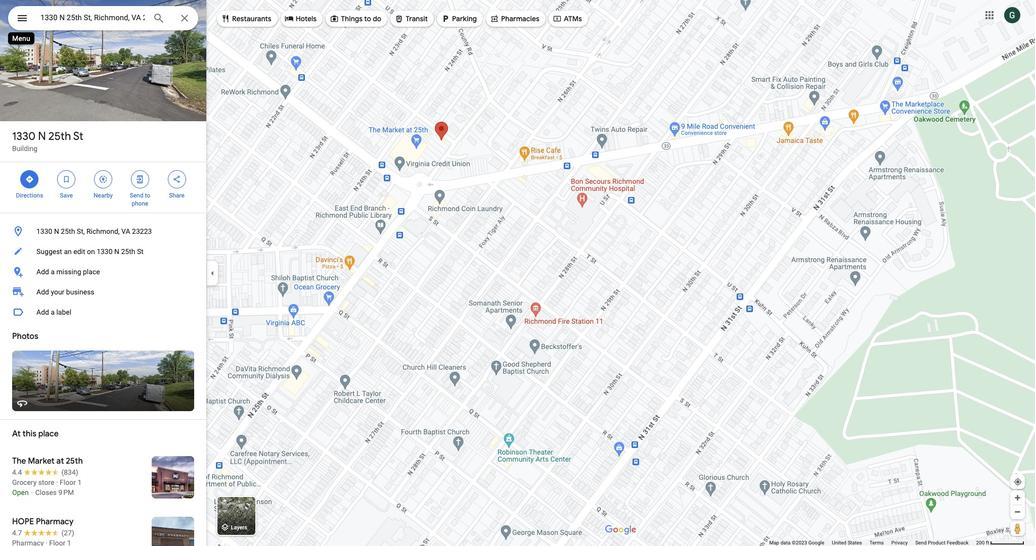 Task type: locate. For each thing, give the bounding box(es) containing it.
save
[[60, 192, 73, 199]]

1 vertical spatial n
[[54, 228, 59, 236]]


[[395, 13, 404, 24]]

0 vertical spatial 1330
[[12, 130, 35, 144]]

label
[[56, 309, 71, 317]]

place
[[83, 268, 100, 276], [38, 429, 59, 440]]

 atms
[[553, 13, 582, 24]]

None field
[[40, 12, 145, 24]]

1330 right on
[[97, 248, 113, 256]]

1330
[[12, 130, 35, 144], [36, 228, 52, 236], [97, 248, 113, 256]]

feedback
[[947, 541, 969, 546]]

2 a from the top
[[51, 309, 55, 317]]

a left label
[[51, 309, 55, 317]]

2 vertical spatial add
[[36, 309, 49, 317]]

 parking
[[441, 13, 477, 24]]

0 vertical spatial a
[[51, 268, 55, 276]]

1 horizontal spatial 1330
[[36, 228, 52, 236]]

google account: greg robinson  
(robinsongreg175@gmail.com) image
[[1005, 7, 1021, 23]]

n for st
[[38, 130, 46, 144]]

to
[[364, 14, 371, 23], [145, 192, 150, 199]]

place down on
[[83, 268, 100, 276]]

1330 up building
[[12, 130, 35, 144]]

send up phone
[[130, 192, 143, 199]]

1330 for st
[[12, 130, 35, 144]]

share
[[169, 192, 185, 199]]

suggest an edit on 1330 n 25th st button
[[0, 242, 206, 262]]

1330 n 25th st main content
[[0, 0, 206, 547]]

9 pm
[[58, 489, 74, 497]]

add
[[36, 268, 49, 276], [36, 288, 49, 296], [36, 309, 49, 317]]

missing
[[56, 268, 81, 276]]

restaurants
[[232, 14, 271, 23]]

1330 inside 1330 n 25th st building
[[12, 130, 35, 144]]

google
[[809, 541, 825, 546]]

a left missing
[[51, 268, 55, 276]]

add inside button
[[36, 309, 49, 317]]

map
[[770, 541, 780, 546]]

0 horizontal spatial place
[[38, 429, 59, 440]]

 pharmacies
[[490, 13, 540, 24]]

0 horizontal spatial n
[[38, 130, 46, 144]]

2 vertical spatial 1330
[[97, 248, 113, 256]]

show your location image
[[1014, 478, 1023, 487]]

a
[[51, 268, 55, 276], [51, 309, 55, 317]]

25th inside 1330 n 25th st building
[[48, 130, 71, 144]]

25th up 
[[48, 130, 71, 144]]

privacy button
[[892, 540, 908, 547]]

collapse side panel image
[[207, 268, 218, 279]]

send inside send to phone
[[130, 192, 143, 199]]

1 vertical spatial place
[[38, 429, 59, 440]]

©2023
[[792, 541, 808, 546]]

to left do
[[364, 14, 371, 23]]

to inside send to phone
[[145, 192, 150, 199]]

 transit
[[395, 13, 428, 24]]


[[25, 174, 34, 185]]

send
[[130, 192, 143, 199], [916, 541, 927, 546]]

25th
[[48, 130, 71, 144], [61, 228, 75, 236], [121, 248, 135, 256], [66, 457, 83, 467]]

0 horizontal spatial st
[[73, 130, 83, 144]]

200 ft button
[[977, 541, 1025, 546]]

transit
[[406, 14, 428, 23]]

store
[[38, 479, 54, 487]]

footer
[[770, 540, 977, 547]]

1 vertical spatial add
[[36, 288, 49, 296]]

1 horizontal spatial n
[[54, 228, 59, 236]]

1 vertical spatial send
[[916, 541, 927, 546]]

 search field
[[8, 6, 198, 32]]

1330 up suggest
[[36, 228, 52, 236]]

st inside button
[[137, 248, 144, 256]]

edit
[[73, 248, 85, 256]]

atms
[[564, 14, 582, 23]]

footer containing map data ©2023 google
[[770, 540, 977, 547]]

ft
[[986, 541, 990, 546]]

1 vertical spatial st
[[137, 248, 144, 256]]

send left 'product'
[[916, 541, 927, 546]]


[[441, 13, 450, 24]]

add left label
[[36, 309, 49, 317]]

richmond,
[[86, 228, 120, 236]]

1 a from the top
[[51, 268, 55, 276]]

2 vertical spatial n
[[114, 248, 119, 256]]

 hotels
[[285, 13, 317, 24]]

1330 inside '1330 n 25th st, richmond, va 23223' button
[[36, 228, 52, 236]]

terms button
[[870, 540, 884, 547]]

add a label button
[[0, 303, 206, 323]]

0 vertical spatial to
[[364, 14, 371, 23]]

suggest
[[36, 248, 62, 256]]

1 horizontal spatial place
[[83, 268, 100, 276]]

the market at 25th
[[12, 457, 83, 467]]

2 add from the top
[[36, 288, 49, 296]]

a inside button
[[51, 309, 55, 317]]

send for send product feedback
[[916, 541, 927, 546]]

united states button
[[832, 540, 862, 547]]

0 horizontal spatial send
[[130, 192, 143, 199]]

your
[[51, 288, 64, 296]]

(27)
[[61, 530, 74, 538]]

0 horizontal spatial 1330
[[12, 130, 35, 144]]

place right this
[[38, 429, 59, 440]]

privacy
[[892, 541, 908, 546]]

2 horizontal spatial 1330
[[97, 248, 113, 256]]

4.7
[[12, 530, 22, 538]]

add for add a missing place
[[36, 268, 49, 276]]

send for send to phone
[[130, 192, 143, 199]]

1 vertical spatial to
[[145, 192, 150, 199]]

a for label
[[51, 309, 55, 317]]

closes
[[35, 489, 57, 497]]

3 add from the top
[[36, 309, 49, 317]]

1 vertical spatial a
[[51, 309, 55, 317]]

1 vertical spatial 1330
[[36, 228, 52, 236]]

0 horizontal spatial to
[[145, 192, 150, 199]]

(834)
[[61, 469, 78, 477]]

st inside 1330 n 25th st building
[[73, 130, 83, 144]]

a inside button
[[51, 268, 55, 276]]

add down suggest
[[36, 268, 49, 276]]

0 vertical spatial place
[[83, 268, 100, 276]]

send product feedback button
[[916, 540, 969, 547]]

st
[[73, 130, 83, 144], [137, 248, 144, 256]]

1330 n 25th st building
[[12, 130, 83, 153]]

1 horizontal spatial send
[[916, 541, 927, 546]]

google maps element
[[0, 0, 1036, 547]]

send product feedback
[[916, 541, 969, 546]]

an
[[64, 248, 72, 256]]

send inside button
[[916, 541, 927, 546]]

1 add from the top
[[36, 268, 49, 276]]

to up phone
[[145, 192, 150, 199]]

terms
[[870, 541, 884, 546]]

add for add a label
[[36, 309, 49, 317]]


[[62, 174, 71, 185]]

none field inside 1330 n 25th st, richmond, va 23223 field
[[40, 12, 145, 24]]

1 horizontal spatial to
[[364, 14, 371, 23]]

1330 inside suggest an edit on 1330 n 25th st button
[[97, 248, 113, 256]]

1 horizontal spatial st
[[137, 248, 144, 256]]

map data ©2023 google
[[770, 541, 825, 546]]

the
[[12, 457, 26, 467]]

0 vertical spatial n
[[38, 130, 46, 144]]

0 vertical spatial st
[[73, 130, 83, 144]]

25th up the (834) on the bottom left
[[66, 457, 83, 467]]

0 vertical spatial send
[[130, 192, 143, 199]]

add left your
[[36, 288, 49, 296]]

⋅
[[30, 489, 34, 497]]

0 vertical spatial add
[[36, 268, 49, 276]]

n inside 1330 n 25th st building
[[38, 130, 46, 144]]

open
[[12, 489, 29, 497]]

add inside button
[[36, 268, 49, 276]]



Task type: describe. For each thing, give the bounding box(es) containing it.
zoom in image
[[1014, 495, 1022, 502]]

on
[[87, 248, 95, 256]]

pharmacies
[[501, 14, 540, 23]]

photos
[[12, 332, 38, 342]]

grocery
[[12, 479, 37, 487]]


[[285, 13, 294, 24]]

floor
[[60, 479, 76, 487]]

business
[[66, 288, 94, 296]]

hotels
[[296, 14, 317, 23]]

at this place
[[12, 429, 59, 440]]

united states
[[832, 541, 862, 546]]

va
[[121, 228, 130, 236]]

things
[[341, 14, 363, 23]]

1330 N 25th St, Richmond, VA 23223 field
[[8, 6, 198, 30]]

 restaurants
[[221, 13, 271, 24]]

grocery store · floor 1 open ⋅ closes 9 pm
[[12, 479, 82, 497]]

add for add your business
[[36, 288, 49, 296]]

 button
[[8, 6, 36, 32]]


[[490, 13, 499, 24]]

25th left st,
[[61, 228, 75, 236]]

building
[[12, 145, 37, 153]]


[[221, 13, 230, 24]]

 things to do
[[330, 13, 382, 24]]

2 horizontal spatial n
[[114, 248, 119, 256]]

send to phone
[[130, 192, 150, 207]]

add a missing place button
[[0, 262, 206, 282]]

·
[[56, 479, 58, 487]]

n for st,
[[54, 228, 59, 236]]

zoom out image
[[1014, 509, 1022, 516]]

1
[[78, 479, 82, 487]]

show street view coverage image
[[1011, 522, 1025, 537]]

at
[[56, 457, 64, 467]]

4.4
[[12, 469, 22, 477]]

this
[[23, 429, 36, 440]]

a for missing
[[51, 268, 55, 276]]

data
[[781, 541, 791, 546]]

200 ft
[[977, 541, 990, 546]]

23223
[[132, 228, 152, 236]]

united
[[832, 541, 847, 546]]

states
[[848, 541, 862, 546]]


[[16, 11, 28, 25]]

st,
[[77, 228, 85, 236]]

pharmacy
[[36, 518, 74, 528]]

add your business link
[[0, 282, 206, 303]]

to inside  things to do
[[364, 14, 371, 23]]

directions
[[16, 192, 43, 199]]

1330 n 25th st, richmond, va 23223 button
[[0, 222, 206, 242]]

market
[[28, 457, 55, 467]]

do
[[373, 14, 382, 23]]

parking
[[452, 14, 477, 23]]


[[553, 13, 562, 24]]

add a label
[[36, 309, 71, 317]]

footer inside google maps element
[[770, 540, 977, 547]]


[[330, 13, 339, 24]]

hope pharmacy
[[12, 518, 74, 528]]

nearby
[[94, 192, 113, 199]]


[[172, 174, 181, 185]]

1330 for st,
[[36, 228, 52, 236]]

hope
[[12, 518, 34, 528]]

layers
[[231, 525, 247, 532]]

phone
[[132, 200, 148, 207]]

actions for 1330 n 25th st region
[[0, 162, 206, 213]]

at
[[12, 429, 21, 440]]

25th down 'va'
[[121, 248, 135, 256]]

place inside add a missing place button
[[83, 268, 100, 276]]

add a missing place
[[36, 268, 100, 276]]

1330 n 25th st, richmond, va 23223
[[36, 228, 152, 236]]

4.4 stars 834 reviews image
[[12, 468, 78, 478]]

product
[[928, 541, 946, 546]]

suggest an edit on 1330 n 25th st
[[36, 248, 144, 256]]

4.7 stars 27 reviews image
[[12, 529, 74, 539]]

200
[[977, 541, 985, 546]]

add your business
[[36, 288, 94, 296]]


[[99, 174, 108, 185]]



Task type: vqa. For each thing, say whether or not it's contained in the screenshot.
pharmacies
yes



